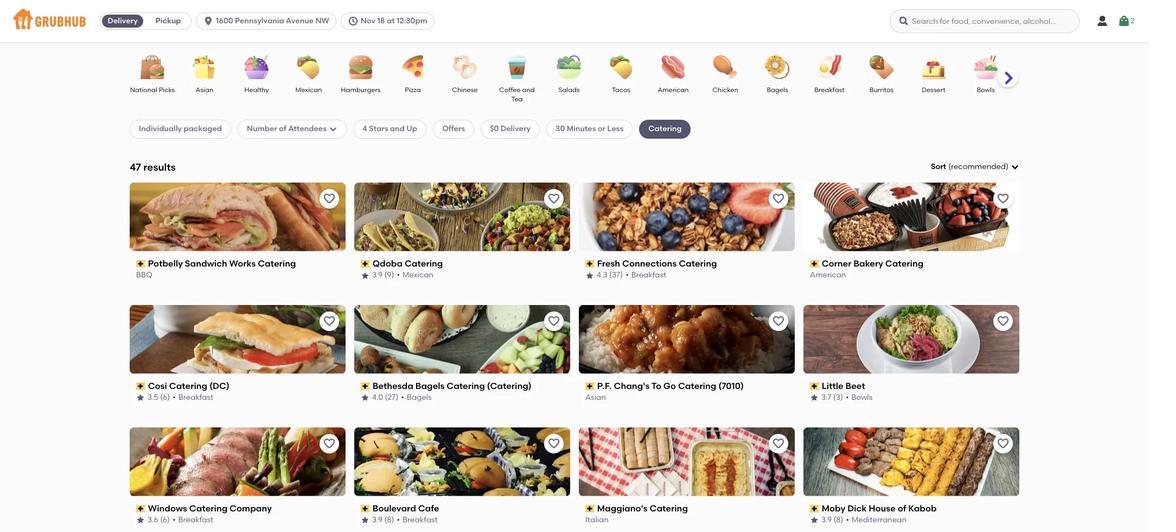 Task type: locate. For each thing, give the bounding box(es) containing it.
1 horizontal spatial 3.9 (8)
[[822, 516, 844, 525]]

proceed
[[965, 341, 996, 350]]

dessert image
[[915, 55, 953, 79]]

1 vertical spatial mexican
[[403, 271, 434, 280]]

breakfast down connections
[[632, 271, 667, 280]]

0 vertical spatial and
[[522, 86, 535, 94]]

• for fresh
[[626, 271, 629, 280]]

2 horizontal spatial svg image
[[899, 16, 910, 27]]

subscription pass image inside "moby dick house of kabob" link
[[810, 506, 820, 513]]

p.f. chang's to go catering (7010)
[[597, 381, 744, 392]]

little beet link
[[810, 381, 1013, 393]]

of right the house
[[898, 504, 907, 514]]

2 (6) from the top
[[160, 516, 170, 525]]

save this restaurant button for moby dick house of kabob
[[994, 434, 1013, 454]]

1 vertical spatial (6)
[[160, 516, 170, 525]]

0 horizontal spatial 3.9 (8)
[[372, 516, 394, 525]]

3.9 (8) for moby dick house of kabob
[[822, 516, 844, 525]]

$0
[[490, 124, 499, 134]]

• down dick
[[846, 516, 849, 525]]

0 horizontal spatial bowls
[[852, 394, 873, 403]]

p.f. chang's to go catering (7010) logo image
[[579, 305, 795, 374]]

18
[[378, 16, 385, 26]]

bakery
[[854, 259, 884, 269]]

3.9 down boulevard
[[372, 516, 383, 525]]

subscription pass image inside little beet link
[[810, 383, 820, 391]]

number of attendees
[[247, 124, 327, 134]]

subscription pass image inside fresh connections catering "link"
[[586, 261, 595, 268]]

• breakfast down cafe
[[397, 516, 438, 525]]

• down boulevard
[[397, 516, 400, 525]]

catering right windows
[[189, 504, 228, 514]]

bethesda
[[373, 381, 413, 392]]

2 3.9 (8) from the left
[[822, 516, 844, 525]]

• for windows
[[173, 516, 176, 525]]

save this restaurant button for windows catering company
[[320, 434, 339, 454]]

save this restaurant button for corner bakery catering
[[994, 189, 1013, 209]]

svg image inside 2 button
[[1118, 15, 1131, 28]]

4
[[363, 124, 367, 134]]

american down american 'image'
[[658, 86, 689, 94]]

• for qdoba
[[397, 271, 400, 280]]

svg image up burritos image
[[899, 16, 910, 27]]

1 horizontal spatial bowls
[[977, 86, 995, 94]]

subscription pass image for windows catering company
[[136, 506, 146, 513]]

• down windows
[[173, 516, 176, 525]]

pizza image
[[394, 55, 432, 79]]

3.9 (8)
[[372, 516, 394, 525], [822, 516, 844, 525]]

catering down fresh connections catering logo in the top of the page
[[679, 259, 717, 269]]

star icon image
[[361, 272, 370, 280], [586, 272, 594, 280], [136, 394, 145, 403], [361, 394, 370, 403], [810, 394, 819, 403], [136, 517, 145, 526], [361, 517, 370, 526], [810, 517, 819, 526]]

breakfast down cafe
[[403, 516, 438, 525]]

subscription pass image left fresh
[[586, 261, 595, 268]]

1 vertical spatial and
[[390, 124, 405, 134]]

3.9 for qdoba catering
[[372, 271, 383, 280]]

mexican down qdoba catering
[[403, 271, 434, 280]]

subscription pass image left p.f.
[[586, 383, 595, 391]]

0 vertical spatial delivery
[[108, 16, 138, 26]]

subscription pass image for moby dick house of kabob
[[810, 506, 820, 513]]

star icon image for bethesda
[[361, 394, 370, 403]]

svg image right attendees
[[329, 125, 338, 134]]

4.0
[[372, 394, 383, 403]]

mexican down mexican image
[[296, 86, 322, 94]]

subscription pass image up the "italian"
[[586, 506, 595, 513]]

breakfast down "windows catering company"
[[178, 516, 213, 525]]

little
[[822, 381, 844, 392]]

1 vertical spatial american
[[810, 271, 846, 280]]

cosi catering (dc) link
[[136, 381, 339, 393]]

delivery left pickup
[[108, 16, 138, 26]]

0 horizontal spatial and
[[390, 124, 405, 134]]

(6) for cosi
[[160, 394, 170, 403]]

nov 18 at 12:30pm
[[361, 16, 428, 26]]

breakfast down breakfast image
[[815, 86, 845, 94]]

star icon image for cosi
[[136, 394, 145, 403]]

save this restaurant image for potbelly sandwich works catering
[[323, 193, 336, 206]]

bagels up • bagels
[[416, 381, 445, 392]]

packaged
[[184, 124, 222, 134]]

1 horizontal spatial (8)
[[834, 516, 844, 525]]

(6) down windows
[[160, 516, 170, 525]]

3.9 for boulevard cafe
[[372, 516, 383, 525]]

boulevard cafe link
[[361, 503, 564, 516]]

and up tea
[[522, 86, 535, 94]]

•
[[397, 271, 400, 280], [626, 271, 629, 280], [173, 394, 176, 403], [401, 394, 404, 403], [846, 394, 849, 403], [173, 516, 176, 525], [397, 516, 400, 525], [846, 516, 849, 525]]

star icon image for fresh
[[586, 272, 594, 280]]

svg image left 1600
[[203, 16, 214, 27]]

bowls down bowls image
[[977, 86, 995, 94]]

asian down asian image
[[196, 86, 213, 94]]

catering left (catering)
[[447, 381, 485, 392]]

(8)
[[385, 516, 394, 525], [834, 516, 844, 525]]

subscription pass image for boulevard cafe
[[361, 506, 371, 513]]

subscription pass image left windows
[[136, 506, 146, 513]]

healthy image
[[238, 55, 276, 79]]

• breakfast down "windows catering company"
[[173, 516, 213, 525]]

mediterranean
[[852, 516, 907, 525]]

(8) for moby
[[834, 516, 844, 525]]

subscription pass image inside corner bakery catering link
[[810, 261, 820, 268]]

catering up • mexican
[[405, 259, 443, 269]]

3.9 (8) for boulevard cafe
[[372, 516, 394, 525]]

1 vertical spatial bagels
[[416, 381, 445, 392]]

subscription pass image left "little"
[[810, 383, 820, 391]]

chicken image
[[707, 55, 745, 79]]

national picks
[[130, 86, 175, 94]]

subscription pass image left boulevard
[[361, 506, 371, 513]]

None field
[[931, 162, 1020, 173]]

star icon image for moby
[[810, 517, 819, 526]]

chinese
[[452, 86, 478, 94]]

svg image inside nov 18 at 12:30pm button
[[348, 16, 359, 27]]

svg image
[[203, 16, 214, 27], [899, 16, 910, 27], [329, 125, 338, 134]]

(8) down moby
[[834, 516, 844, 525]]

subscription pass image left corner
[[810, 261, 820, 268]]

(27)
[[385, 394, 399, 403]]

4.3
[[597, 271, 608, 280]]

1 horizontal spatial and
[[522, 86, 535, 94]]

(8) down boulevard
[[385, 516, 394, 525]]

save this restaurant image for qdoba catering
[[548, 193, 561, 206]]

1 vertical spatial bowls
[[852, 394, 873, 403]]

american
[[658, 86, 689, 94], [810, 271, 846, 280]]

avenue
[[286, 16, 314, 26]]

coffee
[[499, 86, 521, 94]]

0 horizontal spatial svg image
[[203, 16, 214, 27]]

windows catering company
[[148, 504, 272, 514]]

cosi catering (dc) logo image
[[130, 305, 346, 374]]

0 vertical spatial bowls
[[977, 86, 995, 94]]

subscription pass image inside windows catering company link
[[136, 506, 146, 513]]

p.f. chang's to go catering (7010) link
[[586, 381, 789, 393]]

3.9 (8) down boulevard
[[372, 516, 394, 525]]

• breakfast down cosi catering (dc)
[[173, 394, 213, 403]]

svg image
[[1096, 15, 1109, 28], [1118, 15, 1131, 28], [348, 16, 359, 27], [1011, 163, 1020, 172]]

maggiano's catering link
[[586, 503, 789, 516]]

(37)
[[610, 271, 623, 280]]

breakfast
[[815, 86, 845, 94], [632, 271, 667, 280], [178, 394, 213, 403], [178, 516, 213, 525], [403, 516, 438, 525]]

1 (8) from the left
[[385, 516, 394, 525]]

catering right maggiano's
[[650, 504, 688, 514]]

save this restaurant image for corner bakery catering
[[997, 193, 1010, 206]]

dessert
[[922, 86, 946, 94]]

fresh connections catering link
[[586, 258, 789, 270]]

subscription pass image inside boulevard cafe link
[[361, 506, 371, 513]]

Search for food, convenience, alcohol... search field
[[890, 9, 1080, 33]]

• right (9)
[[397, 271, 400, 280]]

subscription pass image left 'cosi' at the left bottom
[[136, 383, 146, 391]]

delivery button
[[100, 12, 146, 30]]

bethesda bagels catering (catering) logo image
[[354, 305, 570, 374]]

boulevard
[[373, 504, 416, 514]]

national picks image
[[134, 55, 172, 79]]

1 (6) from the top
[[160, 394, 170, 403]]

save this restaurant image for bethesda bagels catering (catering)
[[548, 315, 561, 328]]

0 vertical spatial asian
[[196, 86, 213, 94]]

subscription pass image left moby
[[810, 506, 820, 513]]

0 horizontal spatial delivery
[[108, 16, 138, 26]]

bowls down beet
[[852, 394, 873, 403]]

subscription pass image inside cosi catering (dc) link
[[136, 383, 146, 391]]

save this restaurant image for cosi catering (dc)
[[323, 315, 336, 328]]

coffee and tea image
[[498, 55, 536, 79]]

subscription pass image for p.f. chang's to go catering (7010)
[[586, 383, 595, 391]]

save this restaurant button for potbelly sandwich works catering
[[320, 189, 339, 209]]

• for boulevard
[[397, 516, 400, 525]]

nov 18 at 12:30pm button
[[341, 12, 439, 30]]

0 horizontal spatial asian
[[196, 86, 213, 94]]

and
[[522, 86, 535, 94], [390, 124, 405, 134]]

subscription pass image for corner bakery catering
[[810, 261, 820, 268]]

pickup
[[156, 16, 181, 26]]

p.f.
[[597, 381, 612, 392]]

american down corner
[[810, 271, 846, 280]]

subscription pass image inside p.f. chang's to go catering (7010) link
[[586, 383, 595, 391]]

save this restaurant button for boulevard cafe
[[544, 434, 564, 454]]

3.5 (6)
[[148, 394, 170, 403]]

breakfast down cosi catering (dc)
[[178, 394, 213, 403]]

(6) right 3.5
[[160, 394, 170, 403]]

cosi catering (dc)
[[148, 381, 230, 392]]

• right (27) at the left bottom
[[401, 394, 404, 403]]

1 horizontal spatial mexican
[[403, 271, 434, 280]]

3.9 for moby dick house of kabob
[[822, 516, 832, 525]]

2
[[1131, 16, 1135, 25]]

bagels right (27) at the left bottom
[[407, 394, 432, 403]]

italian image
[[1019, 55, 1057, 79]]

american image
[[655, 55, 693, 79]]

mexican image
[[290, 55, 328, 79]]

delivery
[[108, 16, 138, 26], [501, 124, 531, 134]]

bagels image
[[759, 55, 797, 79]]

breakfast image
[[811, 55, 849, 79]]

0 horizontal spatial mexican
[[296, 86, 322, 94]]

bagels inside bethesda bagels catering (catering) link
[[416, 381, 445, 392]]

subscription pass image
[[136, 261, 146, 268], [586, 261, 595, 268], [136, 383, 146, 391], [810, 383, 820, 391], [136, 506, 146, 513]]

1 horizontal spatial asian
[[586, 394, 606, 403]]

• breakfast for cosi
[[173, 394, 213, 403]]

cosi
[[148, 381, 167, 392]]

bbq
[[136, 271, 152, 280]]

0 horizontal spatial american
[[658, 86, 689, 94]]

• right (37)
[[626, 271, 629, 280]]

1 3.9 (8) from the left
[[372, 516, 394, 525]]

3.9 left (9)
[[372, 271, 383, 280]]

• breakfast down connections
[[626, 271, 667, 280]]

bagels down bagels image
[[767, 86, 788, 94]]

0 vertical spatial (6)
[[160, 394, 170, 403]]

bowls
[[977, 86, 995, 94], [852, 394, 873, 403]]

save this restaurant button for little beet
[[994, 312, 1013, 331]]

3.6 (6)
[[148, 516, 170, 525]]

(8) for boulevard
[[385, 516, 394, 525]]

subscription pass image for bethesda bagels catering (catering)
[[361, 383, 371, 391]]

tacos image
[[602, 55, 640, 79]]

1 vertical spatial of
[[898, 504, 907, 514]]

3.9 down moby
[[822, 516, 832, 525]]

asian image
[[186, 55, 224, 79]]

potbelly sandwich works catering
[[148, 259, 296, 269]]

to
[[998, 341, 1005, 350]]

3.9 (8) down moby
[[822, 516, 844, 525]]

asian down p.f.
[[586, 394, 606, 403]]

save this restaurant image for fresh connections catering
[[772, 193, 785, 206]]

catering right go on the right of page
[[678, 381, 717, 392]]

0 horizontal spatial (8)
[[385, 516, 394, 525]]

save this restaurant image for moby dick house of kabob
[[997, 438, 1010, 451]]

of right number at the left top
[[279, 124, 287, 134]]

subscription pass image left bethesda
[[361, 383, 371, 391]]

subscription pass image inside maggiano's catering link
[[586, 506, 595, 513]]

boulevard cafe
[[373, 504, 439, 514]]

• breakfast for boulevard
[[397, 516, 438, 525]]

windows catering company logo image
[[130, 428, 346, 497]]

• right 3.5 (6)
[[173, 394, 176, 403]]

subscription pass image for potbelly sandwich works catering
[[136, 261, 146, 268]]

subscription pass image left qdoba
[[361, 261, 371, 268]]

subscription pass image for maggiano's catering
[[586, 506, 595, 513]]

burritos image
[[863, 55, 901, 79]]

sandwich
[[185, 259, 227, 269]]

47
[[130, 161, 141, 173]]

or
[[598, 124, 606, 134]]

corner bakery catering
[[822, 259, 924, 269]]

subscription pass image inside bethesda bagels catering (catering) link
[[361, 383, 371, 391]]

save this restaurant image
[[548, 193, 561, 206], [772, 193, 785, 206], [548, 315, 561, 328], [772, 315, 785, 328], [997, 315, 1010, 328]]

2 vertical spatial bagels
[[407, 394, 432, 403]]

1 horizontal spatial svg image
[[329, 125, 338, 134]]

connections
[[623, 259, 677, 269]]

)
[[1006, 162, 1009, 172]]

subscription pass image for cosi catering (dc)
[[136, 383, 146, 391]]

0 vertical spatial bagels
[[767, 86, 788, 94]]

catering right 'cosi' at the left bottom
[[169, 381, 207, 392]]

subscription pass image inside qdoba catering link
[[361, 261, 371, 268]]

moby
[[822, 504, 846, 514]]

delivery right $0
[[501, 124, 531, 134]]

subscription pass image up bbq
[[136, 261, 146, 268]]

subscription pass image inside potbelly sandwich works catering link
[[136, 261, 146, 268]]

save this restaurant image for maggiano's catering
[[772, 438, 785, 451]]

star icon image for little
[[810, 394, 819, 403]]

2 (8) from the left
[[834, 516, 844, 525]]

breakfast for (dc)
[[178, 394, 213, 403]]

mexican
[[296, 86, 322, 94], [403, 271, 434, 280]]

4 stars and up
[[363, 124, 417, 134]]

1 vertical spatial delivery
[[501, 124, 531, 134]]

fresh connections catering
[[597, 259, 717, 269]]

and left up
[[390, 124, 405, 134]]

30
[[556, 124, 565, 134]]

3.6
[[148, 516, 158, 525]]

windows
[[148, 504, 187, 514]]

potbelly sandwich works catering logo image
[[130, 183, 346, 252]]

• right (3)
[[846, 394, 849, 403]]

save this restaurant image
[[323, 193, 336, 206], [997, 193, 1010, 206], [323, 315, 336, 328], [323, 438, 336, 451], [548, 438, 561, 451], [772, 438, 785, 451], [997, 438, 1010, 451]]

subscription pass image
[[361, 261, 371, 268], [810, 261, 820, 268], [361, 383, 371, 391], [586, 383, 595, 391], [361, 506, 371, 513], [586, 506, 595, 513], [810, 506, 820, 513]]

of
[[279, 124, 287, 134], [898, 504, 907, 514]]

to
[[652, 381, 662, 392]]

checkout
[[1007, 341, 1043, 350]]

asian
[[196, 86, 213, 94], [586, 394, 606, 403]]

0 vertical spatial of
[[279, 124, 287, 134]]



Task type: vqa. For each thing, say whether or not it's contained in the screenshot.
Bagels corresponding to Bethesda Bagels Catering (Catering)
yes



Task type: describe. For each thing, give the bounding box(es) containing it.
save this restaurant image for little beet
[[997, 315, 1010, 328]]

save this restaurant image for windows catering company
[[323, 438, 336, 451]]

1600 pennsylvania avenue nw
[[216, 16, 329, 26]]

none field containing sort
[[931, 162, 1020, 173]]

salads image
[[550, 55, 588, 79]]

30 minutes or less
[[556, 124, 624, 134]]

coffee and tea
[[499, 86, 535, 103]]

boulevard cafe  logo image
[[354, 428, 570, 497]]

windows catering company link
[[136, 503, 339, 516]]

less
[[608, 124, 624, 134]]

beet
[[846, 381, 865, 392]]

3.5
[[148, 394, 158, 403]]

(dc)
[[209, 381, 230, 392]]

• bowls
[[846, 394, 873, 403]]

star icon image for qdoba
[[361, 272, 370, 280]]

save this restaurant button for maggiano's catering
[[769, 434, 789, 454]]

qdoba catering
[[373, 259, 443, 269]]

qdoba catering link
[[361, 258, 564, 270]]

1 horizontal spatial american
[[810, 271, 846, 280]]

picks
[[159, 86, 175, 94]]

minutes
[[567, 124, 596, 134]]

bagels for • bagels
[[407, 394, 432, 403]]

stars
[[369, 124, 388, 134]]

number
[[247, 124, 277, 134]]

save this restaurant image for boulevard cafe
[[548, 438, 561, 451]]

catering right less
[[649, 124, 682, 134]]

$0 delivery
[[490, 124, 531, 134]]

• mediterranean
[[846, 516, 907, 525]]

• breakfast for fresh
[[626, 271, 667, 280]]

main navigation navigation
[[0, 0, 1150, 42]]

47 results
[[130, 161, 176, 173]]

results
[[143, 161, 176, 173]]

cafe
[[418, 504, 439, 514]]

svg image inside 1600 pennsylvania avenue nw button
[[203, 16, 214, 27]]

• for bethesda
[[401, 394, 404, 403]]

pickup button
[[146, 12, 191, 30]]

healthy
[[244, 86, 269, 94]]

sort
[[931, 162, 947, 172]]

little beet logo image
[[804, 305, 1020, 374]]

bethesda bagels catering (catering) link
[[361, 381, 564, 393]]

proceed to checkout button
[[931, 336, 1077, 356]]

(3)
[[834, 394, 843, 403]]

3.7
[[822, 394, 832, 403]]

house
[[869, 504, 896, 514]]

individually packaged
[[139, 124, 222, 134]]

chang's
[[614, 381, 650, 392]]

salads
[[559, 86, 580, 94]]

maggiano's
[[597, 504, 648, 514]]

12:30pm
[[397, 16, 428, 26]]

subscription pass image for qdoba catering
[[361, 261, 371, 268]]

1 vertical spatial asian
[[586, 394, 606, 403]]

subscription pass image for little beet
[[810, 383, 820, 391]]

star icon image for windows
[[136, 517, 145, 526]]

potbelly sandwich works catering link
[[136, 258, 339, 270]]

qdoba
[[373, 259, 403, 269]]

save this restaurant button for cosi catering (dc)
[[320, 312, 339, 331]]

1 horizontal spatial delivery
[[501, 124, 531, 134]]

corner
[[822, 259, 852, 269]]

qdoba catering logo image
[[354, 183, 570, 252]]

hamburgers image
[[342, 55, 380, 79]]

breakfast for company
[[178, 516, 213, 525]]

save this restaurant button for p.f. chang's to go catering (7010)
[[769, 312, 789, 331]]

national
[[130, 86, 157, 94]]

(
[[949, 162, 951, 172]]

italian
[[586, 516, 609, 525]]

1600 pennsylvania avenue nw button
[[196, 12, 341, 30]]

catering inside "link"
[[679, 259, 717, 269]]

(7010)
[[719, 381, 744, 392]]

corner bakery catering link
[[810, 258, 1013, 270]]

catering right works
[[258, 259, 296, 269]]

save this restaurant button for qdoba catering
[[544, 189, 564, 209]]

• mexican
[[397, 271, 434, 280]]

• bagels
[[401, 394, 432, 403]]

0 vertical spatial mexican
[[296, 86, 322, 94]]

recommended
[[951, 162, 1006, 172]]

breakfast for catering
[[632, 271, 667, 280]]

save this restaurant button for fresh connections catering
[[769, 189, 789, 209]]

works
[[229, 259, 256, 269]]

(6) for windows
[[160, 516, 170, 525]]

bagels for bethesda bagels catering (catering)
[[416, 381, 445, 392]]

(9)
[[385, 271, 394, 280]]

potbelly
[[148, 259, 183, 269]]

star icon image for boulevard
[[361, 517, 370, 526]]

bowls image
[[967, 55, 1005, 79]]

tea
[[512, 96, 523, 103]]

fresh connections catering logo image
[[579, 183, 795, 252]]

(catering)
[[487, 381, 532, 392]]

up
[[407, 124, 417, 134]]

save this restaurant image for p.f. chang's to go catering (7010)
[[772, 315, 785, 328]]

chicken
[[713, 86, 739, 94]]

pizza
[[405, 86, 421, 94]]

3.9 (9)
[[372, 271, 394, 280]]

catering right bakery
[[886, 259, 924, 269]]

pennsylvania
[[235, 16, 284, 26]]

chinese image
[[446, 55, 484, 79]]

• breakfast for windows
[[173, 516, 213, 525]]

proceed to checkout
[[965, 341, 1043, 350]]

save this restaurant button for bethesda bagels catering (catering)
[[544, 312, 564, 331]]

delivery inside button
[[108, 16, 138, 26]]

corner bakery catering logo image
[[804, 183, 1020, 252]]

subscription pass image for fresh connections catering
[[586, 261, 595, 268]]

0 horizontal spatial of
[[279, 124, 287, 134]]

• for little
[[846, 394, 849, 403]]

individually
[[139, 124, 182, 134]]

maggiano's catering logo image
[[579, 428, 795, 497]]

• for cosi
[[173, 394, 176, 403]]

bethesda bagels catering (catering)
[[373, 381, 532, 392]]

and inside coffee and tea
[[522, 86, 535, 94]]

1 horizontal spatial of
[[898, 504, 907, 514]]

0 vertical spatial american
[[658, 86, 689, 94]]

attendees
[[288, 124, 327, 134]]

nw
[[316, 16, 329, 26]]

2 button
[[1118, 11, 1135, 31]]

moby dick house of kabob logo image
[[804, 428, 1020, 497]]

little beet
[[822, 381, 865, 392]]

hamburgers
[[341, 86, 381, 94]]

• for moby
[[846, 516, 849, 525]]

moby dick house of kabob link
[[810, 503, 1013, 516]]

4.0 (27)
[[372, 394, 399, 403]]



